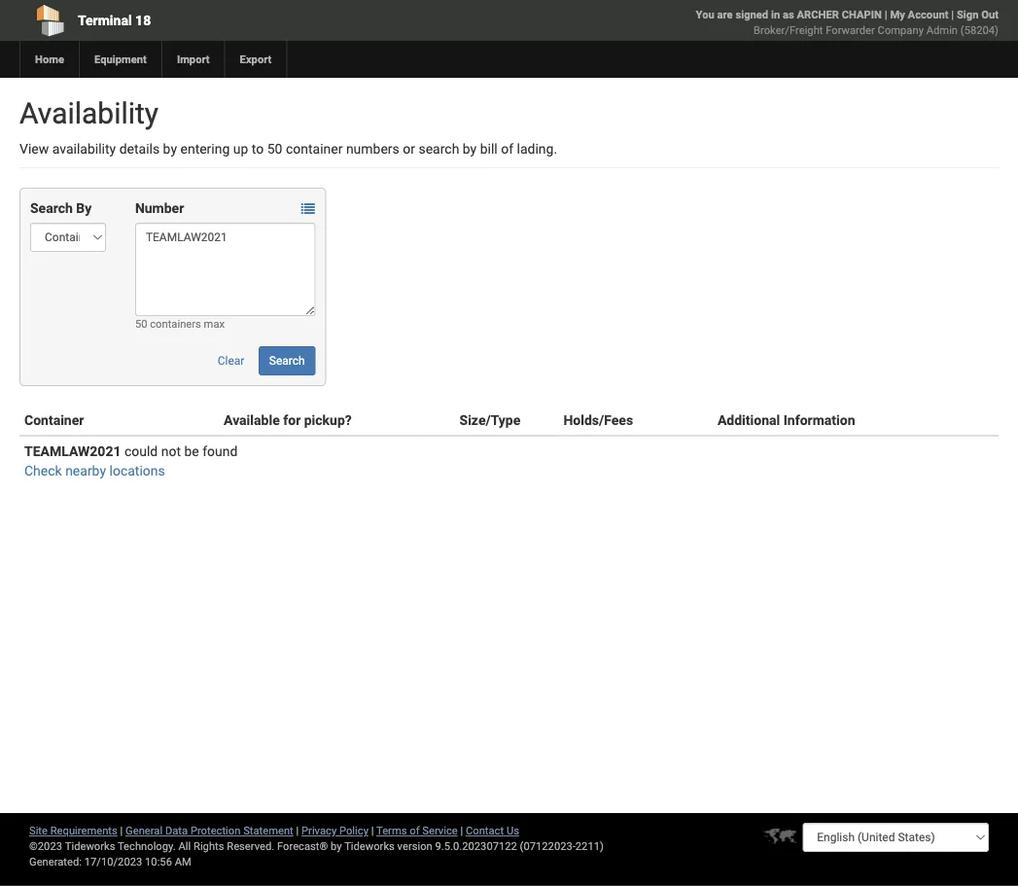 Task type: describe. For each thing, give the bounding box(es) containing it.
general
[[126, 825, 163, 837]]

50 containers max
[[135, 318, 225, 330]]

0 vertical spatial 50
[[267, 141, 283, 157]]

| left my
[[885, 8, 888, 21]]

service
[[423, 825, 458, 837]]

by
[[76, 200, 92, 216]]

all
[[179, 840, 191, 853]]

out
[[982, 8, 999, 21]]

availability
[[52, 141, 116, 157]]

10:56
[[145, 856, 172, 869]]

numbers
[[346, 141, 400, 157]]

account
[[909, 8, 949, 21]]

equipment link
[[79, 41, 161, 78]]

clear
[[218, 354, 245, 368]]

company
[[878, 24, 924, 36]]

information
[[784, 412, 856, 428]]

signed
[[736, 8, 769, 21]]

generated:
[[29, 856, 82, 869]]

nearby
[[65, 463, 106, 479]]

forecast®
[[277, 840, 328, 853]]

version
[[398, 840, 433, 853]]

search by
[[30, 200, 92, 216]]

| left sign
[[952, 8, 955, 21]]

could
[[124, 443, 158, 459]]

as
[[783, 8, 795, 21]]

technology.
[[118, 840, 176, 853]]

home link
[[19, 41, 79, 78]]

additional information
[[718, 412, 856, 428]]

entering
[[181, 141, 230, 157]]

9.5.0.202307122
[[436, 840, 518, 853]]

bill
[[480, 141, 498, 157]]

| left "general"
[[120, 825, 123, 837]]

contact us link
[[466, 825, 520, 837]]

up
[[233, 141, 249, 157]]

view
[[19, 141, 49, 157]]

equipment
[[94, 53, 147, 66]]

for
[[283, 412, 301, 428]]

teamlaw2021 could not be found check nearby locations
[[24, 443, 238, 479]]

number
[[135, 200, 184, 216]]

in
[[772, 8, 781, 21]]

terminal
[[78, 12, 132, 28]]

terminal 18 link
[[19, 0, 411, 41]]

view availability details by entering up to 50 container numbers or search by bill of lading.
[[19, 141, 558, 157]]

size/type
[[460, 412, 521, 428]]

©2023 tideworks
[[29, 840, 115, 853]]

2211)
[[576, 840, 604, 853]]

2 horizontal spatial by
[[463, 141, 477, 157]]

import link
[[161, 41, 224, 78]]

show list image
[[301, 202, 315, 216]]

| up tideworks
[[372, 825, 374, 837]]

site
[[29, 825, 48, 837]]

of inside the site requirements | general data protection statement | privacy policy | terms of service | contact us ©2023 tideworks technology. all rights reserved. forecast® by tideworks version 9.5.0.202307122 (07122023-2211) generated: 17/10/2023 10:56 am
[[410, 825, 420, 837]]

available for pickup?
[[224, 412, 352, 428]]

locations
[[109, 463, 165, 479]]

details
[[119, 141, 160, 157]]

search
[[419, 141, 460, 157]]

| up the 9.5.0.202307122 on the bottom
[[461, 825, 463, 837]]

protection
[[191, 825, 241, 837]]

broker/freight
[[754, 24, 824, 36]]

home
[[35, 53, 64, 66]]

am
[[175, 856, 192, 869]]

data
[[165, 825, 188, 837]]

search for search
[[269, 354, 305, 368]]

clear button
[[207, 346, 255, 376]]

policy
[[340, 825, 369, 837]]

rights
[[194, 840, 224, 853]]



Task type: vqa. For each thing, say whether or not it's contained in the screenshot.
left proceed
no



Task type: locate. For each thing, give the bounding box(es) containing it.
17/10/2023
[[84, 856, 142, 869]]

my
[[891, 8, 906, 21]]

to
[[252, 141, 264, 157]]

Number text field
[[135, 223, 316, 316]]

search button
[[259, 346, 316, 376]]

tideworks
[[345, 840, 395, 853]]

or
[[403, 141, 416, 157]]

check nearby locations link
[[24, 463, 165, 479]]

container
[[286, 141, 343, 157]]

are
[[718, 8, 733, 21]]

archer
[[798, 8, 840, 21]]

import
[[177, 53, 210, 66]]

| up the forecast® at the bottom left of page
[[296, 825, 299, 837]]

0 horizontal spatial search
[[30, 200, 73, 216]]

terms
[[377, 825, 407, 837]]

1 vertical spatial 50
[[135, 318, 147, 330]]

terms of service link
[[377, 825, 458, 837]]

by down privacy policy 'link' at the left bottom of the page
[[331, 840, 342, 853]]

sign
[[958, 8, 979, 21]]

be
[[184, 443, 199, 459]]

not
[[161, 443, 181, 459]]

|
[[885, 8, 888, 21], [952, 8, 955, 21], [120, 825, 123, 837], [296, 825, 299, 837], [372, 825, 374, 837], [461, 825, 463, 837]]

search for search by
[[30, 200, 73, 216]]

0 horizontal spatial of
[[410, 825, 420, 837]]

18
[[135, 12, 151, 28]]

1 vertical spatial of
[[410, 825, 420, 837]]

of
[[501, 141, 514, 157], [410, 825, 420, 837]]

additional
[[718, 412, 781, 428]]

50 right to
[[267, 141, 283, 157]]

(58204)
[[961, 24, 999, 36]]

containers
[[150, 318, 201, 330]]

availability
[[19, 96, 159, 130]]

0 vertical spatial search
[[30, 200, 73, 216]]

requirements
[[50, 825, 118, 837]]

1 horizontal spatial search
[[269, 354, 305, 368]]

pickup?
[[304, 412, 352, 428]]

container
[[24, 412, 84, 428]]

my account link
[[891, 8, 949, 21]]

check
[[24, 463, 62, 479]]

1 horizontal spatial of
[[501, 141, 514, 157]]

terminal 18
[[78, 12, 151, 28]]

0 horizontal spatial 50
[[135, 318, 147, 330]]

export link
[[224, 41, 287, 78]]

search
[[30, 200, 73, 216], [269, 354, 305, 368]]

export
[[240, 53, 272, 66]]

search inside button
[[269, 354, 305, 368]]

admin
[[927, 24, 959, 36]]

0 horizontal spatial by
[[163, 141, 177, 157]]

by
[[163, 141, 177, 157], [463, 141, 477, 157], [331, 840, 342, 853]]

max
[[204, 318, 225, 330]]

you
[[696, 8, 715, 21]]

statement
[[243, 825, 294, 837]]

of right bill
[[501, 141, 514, 157]]

search right 'clear'
[[269, 354, 305, 368]]

us
[[507, 825, 520, 837]]

general data protection statement link
[[126, 825, 294, 837]]

lading.
[[517, 141, 558, 157]]

by left bill
[[463, 141, 477, 157]]

found
[[203, 443, 238, 459]]

1 horizontal spatial by
[[331, 840, 342, 853]]

you are signed in as archer chapin | my account | sign out broker/freight forwarder company admin (58204)
[[696, 8, 999, 36]]

reserved.
[[227, 840, 275, 853]]

contact
[[466, 825, 504, 837]]

forwarder
[[826, 24, 876, 36]]

holds/fees
[[564, 412, 634, 428]]

0 vertical spatial of
[[501, 141, 514, 157]]

(07122023-
[[520, 840, 576, 853]]

1 horizontal spatial 50
[[267, 141, 283, 157]]

teamlaw2021
[[24, 443, 121, 459]]

by right the details
[[163, 141, 177, 157]]

privacy policy link
[[302, 825, 369, 837]]

by inside the site requirements | general data protection statement | privacy policy | terms of service | contact us ©2023 tideworks technology. all rights reserved. forecast® by tideworks version 9.5.0.202307122 (07122023-2211) generated: 17/10/2023 10:56 am
[[331, 840, 342, 853]]

1 vertical spatial search
[[269, 354, 305, 368]]

site requirements | general data protection statement | privacy policy | terms of service | contact us ©2023 tideworks technology. all rights reserved. forecast® by tideworks version 9.5.0.202307122 (07122023-2211) generated: 17/10/2023 10:56 am
[[29, 825, 604, 869]]

chapin
[[842, 8, 883, 21]]

50
[[267, 141, 283, 157], [135, 318, 147, 330]]

50 left containers
[[135, 318, 147, 330]]

search left by
[[30, 200, 73, 216]]

site requirements link
[[29, 825, 118, 837]]

available
[[224, 412, 280, 428]]

of up version
[[410, 825, 420, 837]]



